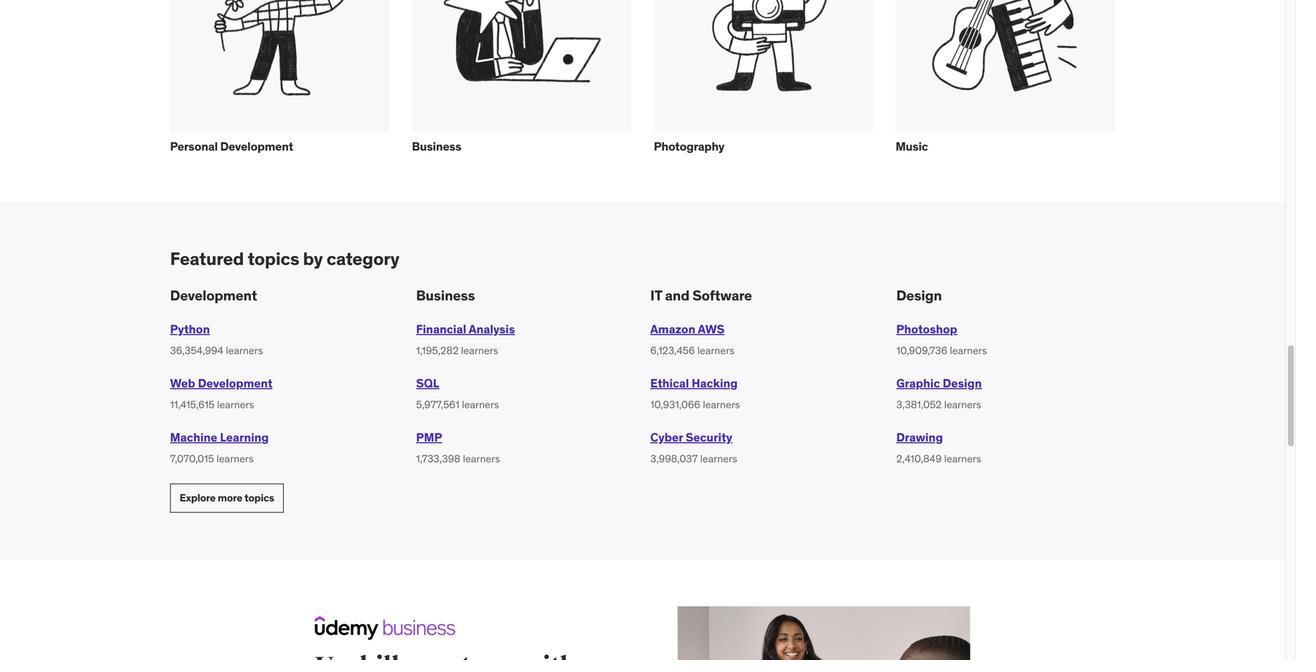 Task type: describe. For each thing, give the bounding box(es) containing it.
1 vertical spatial business
[[416, 287, 475, 304]]

graphic design link
[[896, 376, 982, 391]]

udemy business image
[[315, 616, 455, 640]]

python 36,354,994 learners
[[170, 322, 263, 357]]

business link
[[412, 0, 631, 167]]

learners inside python 36,354,994 learners
[[226, 344, 263, 357]]

pmp 1,733,398 learners
[[416, 430, 500, 466]]

graphic
[[896, 376, 940, 391]]

3,998,037
[[650, 452, 698, 466]]

pmp
[[416, 430, 442, 445]]

category
[[327, 248, 399, 270]]

web development 11,415,615 learners
[[170, 376, 272, 411]]

7,070,015
[[170, 452, 214, 466]]

5,977,561
[[416, 398, 459, 411]]

10,931,066
[[650, 398, 700, 411]]

sql 5,977,561 learners
[[416, 376, 499, 411]]

software
[[692, 287, 752, 304]]

1 vertical spatial development
[[170, 287, 257, 304]]

0 vertical spatial business
[[412, 139, 461, 154]]

machine
[[170, 430, 217, 445]]

10,909,736
[[896, 344, 947, 357]]

financial
[[416, 322, 466, 337]]

learners inside 'financial analysis 1,195,282 learners'
[[461, 344, 498, 357]]

python
[[170, 322, 210, 337]]

cyber security 3,998,037 learners
[[650, 430, 737, 466]]

personal development link
[[170, 0, 389, 167]]

explore more topics link
[[170, 484, 284, 513]]

2,410,849
[[896, 452, 942, 466]]

music
[[896, 139, 928, 154]]

development for web
[[198, 376, 272, 391]]

hacking
[[692, 376, 738, 391]]

learners inside photoshop 10,909,736 learners
[[950, 344, 987, 357]]

cyber
[[650, 430, 683, 445]]

learners inside graphic design 3,381,052 learners
[[944, 398, 981, 411]]

amazon
[[650, 322, 695, 337]]

personal development
[[170, 139, 293, 154]]

photography link
[[654, 0, 873, 167]]

music link
[[896, 0, 1115, 167]]

learners inside ethical hacking 10,931,066 learners
[[703, 398, 740, 411]]

drawing link
[[896, 430, 943, 445]]

pmp link
[[416, 430, 442, 445]]

machine learning 7,070,015 learners
[[170, 430, 269, 466]]

financial analysis 1,195,282 learners
[[416, 322, 515, 357]]

6,123,456
[[650, 344, 695, 357]]

design inside graphic design 3,381,052 learners
[[943, 376, 982, 391]]

3,381,052
[[896, 398, 942, 411]]

explore
[[180, 492, 216, 505]]

drawing
[[896, 430, 943, 445]]

sql link
[[416, 376, 439, 391]]

1,733,398
[[416, 452, 460, 466]]

drawing 2,410,849 learners
[[896, 430, 981, 466]]

learners inside pmp 1,733,398 learners
[[463, 452, 500, 466]]

featured
[[170, 248, 244, 270]]

aws
[[698, 322, 725, 337]]



Task type: vqa. For each thing, say whether or not it's contained in the screenshot.


Task type: locate. For each thing, give the bounding box(es) containing it.
photoshop 10,909,736 learners
[[896, 322, 987, 357]]

business
[[412, 139, 461, 154], [416, 287, 475, 304]]

learners down security
[[700, 452, 737, 466]]

photography
[[654, 139, 724, 154]]

design up "photoshop" link
[[896, 287, 942, 304]]

python link
[[170, 322, 210, 337]]

learners up graphic design link
[[950, 344, 987, 357]]

sql
[[416, 376, 439, 391]]

development down python 36,354,994 learners
[[198, 376, 272, 391]]

2 vertical spatial development
[[198, 376, 272, 391]]

amazon aws 6,123,456 learners
[[650, 322, 734, 357]]

analysis
[[469, 322, 515, 337]]

learners down learning
[[216, 452, 254, 466]]

learners right 2,410,849
[[944, 452, 981, 466]]

learners right 5,977,561
[[462, 398, 499, 411]]

learners down hacking
[[703, 398, 740, 411]]

1 vertical spatial topics
[[244, 492, 274, 505]]

by
[[303, 248, 323, 270]]

development for personal
[[220, 139, 293, 154]]

learners down graphic design link
[[944, 398, 981, 411]]

topics left by
[[248, 248, 299, 270]]

learning
[[220, 430, 269, 445]]

photoshop
[[896, 322, 957, 337]]

and
[[665, 287, 689, 304]]

financial analysis link
[[416, 322, 515, 337]]

1 vertical spatial design
[[943, 376, 982, 391]]

learners inside sql 5,977,561 learners
[[462, 398, 499, 411]]

learners inside drawing 2,410,849 learners
[[944, 452, 981, 466]]

learners inside cyber security 3,998,037 learners
[[700, 452, 737, 466]]

web
[[170, 376, 195, 391]]

cyber security link
[[650, 430, 732, 445]]

learners up web development link
[[226, 344, 263, 357]]

learners inside web development 11,415,615 learners
[[217, 398, 254, 411]]

design right graphic
[[943, 376, 982, 391]]

development
[[220, 139, 293, 154], [170, 287, 257, 304], [198, 376, 272, 391]]

ethical hacking link
[[650, 376, 738, 391]]

development right personal
[[220, 139, 293, 154]]

learners inside the machine learning 7,070,015 learners
[[216, 452, 254, 466]]

0 vertical spatial topics
[[248, 248, 299, 270]]

learners inside amazon aws 6,123,456 learners
[[697, 344, 734, 357]]

it
[[650, 287, 662, 304]]

36,354,994
[[170, 344, 223, 357]]

photoshop link
[[896, 322, 957, 337]]

personal
[[170, 139, 218, 154]]

topics right more
[[244, 492, 274, 505]]

more
[[218, 492, 242, 505]]

development inside web development 11,415,615 learners
[[198, 376, 272, 391]]

learners down analysis
[[461, 344, 498, 357]]

it and software
[[650, 287, 752, 304]]

0 vertical spatial development
[[220, 139, 293, 154]]

topics
[[248, 248, 299, 270], [244, 492, 274, 505]]

learners down web development link
[[217, 398, 254, 411]]

machine learning link
[[170, 430, 269, 445]]

0 horizontal spatial design
[[896, 287, 942, 304]]

featured topics by category
[[170, 248, 399, 270]]

topics inside explore more topics link
[[244, 492, 274, 505]]

design
[[896, 287, 942, 304], [943, 376, 982, 391]]

development down featured
[[170, 287, 257, 304]]

learners down aws
[[697, 344, 734, 357]]

1,195,282
[[416, 344, 459, 357]]

learners
[[226, 344, 263, 357], [461, 344, 498, 357], [697, 344, 734, 357], [950, 344, 987, 357], [217, 398, 254, 411], [462, 398, 499, 411], [703, 398, 740, 411], [944, 398, 981, 411], [216, 452, 254, 466], [463, 452, 500, 466], [700, 452, 737, 466], [944, 452, 981, 466]]

learners right 1,733,398
[[463, 452, 500, 466]]

amazon aws link
[[650, 322, 725, 337]]

0 vertical spatial design
[[896, 287, 942, 304]]

ethical
[[650, 376, 689, 391]]

explore more topics
[[180, 492, 274, 505]]

security
[[686, 430, 732, 445]]

graphic design 3,381,052 learners
[[896, 376, 982, 411]]

web development link
[[170, 376, 272, 391]]

11,415,615
[[170, 398, 214, 411]]

ethical hacking 10,931,066 learners
[[650, 376, 740, 411]]

1 horizontal spatial design
[[943, 376, 982, 391]]



